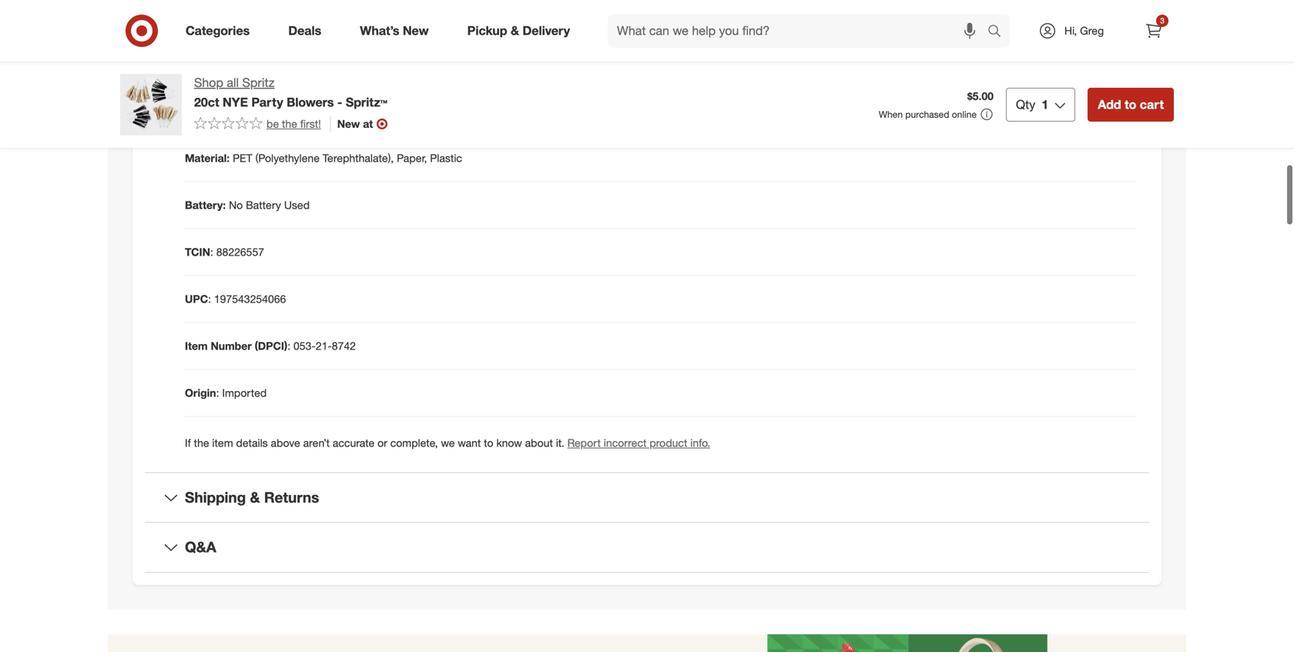 Task type: describe. For each thing, give the bounding box(es) containing it.
What can we help you find? suggestions appear below search field
[[608, 14, 991, 48]]

be the first!
[[267, 117, 321, 130]]

first!
[[300, 117, 321, 130]]

the for if
[[194, 436, 209, 450]]

online
[[952, 109, 977, 120]]

product
[[650, 436, 687, 450]]

q&a button
[[145, 523, 1149, 572]]

197543254066
[[214, 292, 286, 306]]

tcin : 88226557
[[185, 245, 264, 259]]

search button
[[981, 14, 1018, 51]]

-
[[337, 95, 342, 110]]

& for shipping
[[250, 489, 260, 506]]

battery:
[[185, 198, 226, 212]]

material: pet (polyethylene terephthalate), paper, plastic
[[185, 151, 462, 165]]

incorrect
[[604, 436, 647, 450]]

qty 1
[[1016, 97, 1049, 112]]

item number (dpci) : 053-21-8742
[[185, 339, 356, 353]]

pickup
[[467, 23, 507, 38]]

what's new
[[360, 23, 429, 38]]

8742
[[332, 339, 356, 353]]

material:
[[185, 151, 230, 165]]

party subtype: party blowers
[[185, 104, 331, 118]]

(polyethylene
[[255, 151, 320, 165]]

we
[[441, 436, 455, 450]]

item
[[212, 436, 233, 450]]

imported
[[222, 386, 267, 400]]

package
[[185, 57, 229, 71]]

3 link
[[1137, 14, 1171, 48]]

1 vertical spatial to
[[484, 436, 493, 450]]

advertisement region
[[108, 635, 1186, 652]]

shipping & returns button
[[145, 473, 1149, 522]]

the for be
[[282, 117, 297, 130]]

88226557
[[216, 245, 264, 259]]

used
[[284, 198, 310, 212]]

20
[[282, 57, 294, 71]]

deals
[[288, 23, 321, 38]]

package quantity: 20
[[185, 57, 294, 71]]

add to cart
[[1098, 97, 1164, 112]]

pickup & delivery
[[467, 23, 570, 38]]

0 horizontal spatial new
[[337, 117, 360, 130]]

info.
[[690, 436, 710, 450]]

know
[[496, 436, 522, 450]]

blowers left -
[[292, 104, 331, 118]]

qty
[[1016, 97, 1036, 112]]

terephthalate),
[[323, 151, 394, 165]]

purchased
[[905, 109, 949, 120]]

spritz™
[[346, 95, 387, 110]]

what's
[[360, 23, 399, 38]]

when
[[879, 109, 903, 120]]

20ct
[[194, 95, 219, 110]]

battery
[[246, 198, 281, 212]]

shipping
[[185, 489, 246, 506]]

quantity:
[[232, 57, 279, 71]]

plastic
[[430, 151, 462, 165]]

hi, greg
[[1065, 24, 1104, 37]]

shop all spritz 20ct nye party blowers - spritz™
[[194, 75, 387, 110]]

want
[[458, 436, 481, 450]]



Task type: locate. For each thing, give the bounding box(es) containing it.
search
[[981, 25, 1018, 40]]

party inside 'shop all spritz 20ct nye party blowers - spritz™'
[[251, 95, 283, 110]]

all
[[227, 75, 239, 90]]

: for 88226557
[[210, 245, 213, 259]]

nye
[[223, 95, 248, 110]]

21-
[[316, 339, 332, 353]]

paper,
[[397, 151, 427, 165]]

new inside what's new link
[[403, 23, 429, 38]]

0 vertical spatial &
[[511, 23, 519, 38]]

report
[[567, 436, 601, 450]]

categories link
[[173, 14, 269, 48]]

categories
[[186, 23, 250, 38]]

delivery
[[523, 23, 570, 38]]

1 horizontal spatial the
[[282, 117, 297, 130]]

complete,
[[390, 436, 438, 450]]

to inside 'add to cart' button
[[1125, 97, 1137, 112]]

what's new link
[[347, 14, 448, 48]]

q&a
[[185, 539, 216, 556]]

0 vertical spatial the
[[282, 117, 297, 130]]

1 horizontal spatial &
[[511, 23, 519, 38]]

(dpci)
[[255, 339, 287, 353]]

to right want
[[484, 436, 493, 450]]

the right if
[[194, 436, 209, 450]]

& right pickup
[[511, 23, 519, 38]]

greg
[[1080, 24, 1104, 37]]

new right "what's"
[[403, 23, 429, 38]]

if the item details above aren't accurate or complete, we want to know about it. report incorrect product info.
[[185, 436, 710, 450]]

add to cart button
[[1088, 88, 1174, 122]]

1 horizontal spatial to
[[1125, 97, 1137, 112]]

the inside be the first! link
[[282, 117, 297, 130]]

1 vertical spatial &
[[250, 489, 260, 506]]

1 vertical spatial the
[[194, 436, 209, 450]]

it.
[[556, 436, 564, 450]]

tcin
[[185, 245, 210, 259]]

subtype:
[[216, 104, 260, 118]]

image of 20ct nye party blowers - spritz™ image
[[120, 74, 182, 136]]

new
[[403, 23, 429, 38], [337, 117, 360, 130]]

new at
[[337, 117, 373, 130]]

pet
[[233, 151, 252, 165]]

returns
[[264, 489, 319, 506]]

&
[[511, 23, 519, 38], [250, 489, 260, 506]]

at
[[363, 117, 373, 130]]

: left 197543254066
[[208, 292, 211, 306]]

number
[[211, 339, 252, 353]]

: left 88226557 at top left
[[210, 245, 213, 259]]

to right add
[[1125, 97, 1137, 112]]

spritz
[[242, 75, 275, 90]]

the right be
[[282, 117, 297, 130]]

1 horizontal spatial new
[[403, 23, 429, 38]]

origin : imported
[[185, 386, 267, 400]]

:
[[210, 245, 213, 259], [208, 292, 211, 306], [287, 339, 290, 353], [216, 386, 219, 400]]

battery: no battery used
[[185, 198, 310, 212]]

aren't
[[303, 436, 330, 450]]

details
[[236, 436, 268, 450]]

item
[[185, 339, 208, 353]]

if
[[185, 436, 191, 450]]

: left imported
[[216, 386, 219, 400]]

deals link
[[275, 14, 341, 48]]

accurate
[[333, 436, 375, 450]]

0 horizontal spatial to
[[484, 436, 493, 450]]

upc
[[185, 292, 208, 306]]

add
[[1098, 97, 1121, 112]]

0 vertical spatial to
[[1125, 97, 1137, 112]]

no
[[229, 198, 243, 212]]

hi,
[[1065, 24, 1077, 37]]

shop
[[194, 75, 223, 90]]

blowers inside 'shop all spritz 20ct nye party blowers - spritz™'
[[287, 95, 334, 110]]

0 horizontal spatial &
[[250, 489, 260, 506]]

3
[[1160, 16, 1165, 25]]

shipping & returns
[[185, 489, 319, 506]]

& left the returns
[[250, 489, 260, 506]]

blowers up first!
[[287, 95, 334, 110]]

origin
[[185, 386, 216, 400]]

when purchased online
[[879, 109, 977, 120]]

or
[[378, 436, 387, 450]]

& inside dropdown button
[[250, 489, 260, 506]]

$5.00
[[967, 89, 994, 103]]

: for 197543254066
[[208, 292, 211, 306]]

1
[[1042, 97, 1049, 112]]

above
[[271, 436, 300, 450]]

cart
[[1140, 97, 1164, 112]]

to
[[1125, 97, 1137, 112], [484, 436, 493, 450]]

1 vertical spatial new
[[337, 117, 360, 130]]

: left 053-
[[287, 339, 290, 353]]

be the first! link
[[194, 116, 321, 132]]

about
[[525, 436, 553, 450]]

& for pickup
[[511, 23, 519, 38]]

upc : 197543254066
[[185, 292, 286, 306]]

new left at
[[337, 117, 360, 130]]

053-
[[293, 339, 316, 353]]

be
[[267, 117, 279, 130]]

0 vertical spatial new
[[403, 23, 429, 38]]

0 horizontal spatial the
[[194, 436, 209, 450]]

pickup & delivery link
[[454, 14, 589, 48]]

: for imported
[[216, 386, 219, 400]]

report incorrect product info. button
[[567, 436, 710, 451]]



Task type: vqa. For each thing, say whether or not it's contained in the screenshot.
Sign
no



